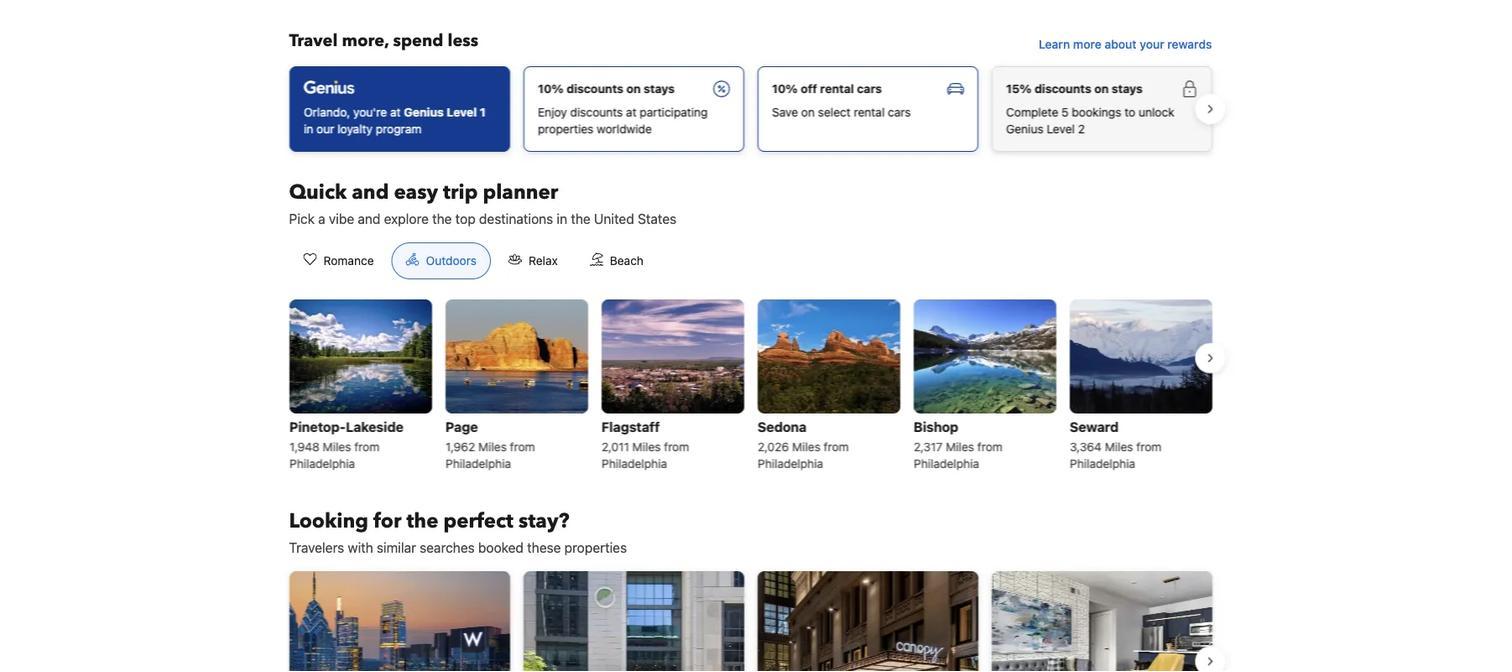 Task type: vqa. For each thing, say whether or not it's contained in the screenshot.


Task type: locate. For each thing, give the bounding box(es) containing it.
on up enjoy discounts at participating properties worldwide
[[626, 82, 640, 96]]

philadelphia
[[289, 457, 355, 471], [445, 457, 511, 471], [601, 457, 667, 471], [757, 457, 823, 471], [913, 457, 979, 471], [1069, 457, 1135, 471]]

2 vertical spatial region
[[276, 565, 1225, 671]]

learn more about your rewards
[[1039, 37, 1212, 51]]

1 horizontal spatial genius
[[1006, 122, 1043, 136]]

tab list
[[276, 242, 671, 280]]

planner
[[483, 178, 558, 206]]

1 horizontal spatial in
[[557, 211, 567, 227]]

1 horizontal spatial stays
[[1111, 82, 1142, 96]]

stays up participating
[[643, 82, 674, 96]]

properties right the these
[[564, 540, 627, 556]]

2 from from the left
[[509, 440, 535, 454]]

genius
[[403, 105, 443, 119], [1006, 122, 1043, 136]]

worldwide
[[596, 122, 652, 136]]

discounts down the 10% discounts on stays
[[570, 105, 622, 119]]

philadelphia down 1,962
[[445, 457, 511, 471]]

6 from from the left
[[1136, 440, 1161, 454]]

3 philadelphia from the left
[[601, 457, 667, 471]]

our
[[316, 122, 334, 136]]

from right 2,317
[[977, 440, 1002, 454]]

6 philadelphia from the left
[[1069, 457, 1135, 471]]

discounts up enjoy discounts at participating properties worldwide
[[566, 82, 623, 96]]

from right 1,962
[[509, 440, 535, 454]]

searches
[[420, 540, 475, 556]]

miles inside bishop 2,317 miles from philadelphia
[[945, 440, 974, 454]]

10% for 10% off rental cars
[[772, 82, 797, 96]]

1 vertical spatial in
[[557, 211, 567, 227]]

1 at from the left
[[390, 105, 400, 119]]

2,026
[[757, 440, 789, 454]]

1 horizontal spatial level
[[1046, 122, 1074, 136]]

stays up to
[[1111, 82, 1142, 96]]

enjoy discounts at participating properties worldwide
[[537, 105, 707, 136]]

rental
[[820, 82, 854, 96], [853, 105, 884, 119]]

at
[[390, 105, 400, 119], [626, 105, 636, 119]]

2 miles from the left
[[478, 440, 506, 454]]

miles down flagstaff
[[632, 440, 660, 454]]

from right 2,011 on the left of the page
[[664, 440, 689, 454]]

region containing pinetop-lakeside
[[276, 293, 1225, 481]]

tab list containing romance
[[276, 242, 671, 280]]

from for flagstaff
[[664, 440, 689, 454]]

from right 2,026 in the right bottom of the page
[[823, 440, 849, 454]]

0 horizontal spatial genius
[[403, 105, 443, 119]]

0 horizontal spatial stays
[[643, 82, 674, 96]]

0 vertical spatial region
[[276, 59, 1225, 159]]

region containing 10% discounts on stays
[[276, 59, 1225, 159]]

relax button
[[494, 242, 572, 279]]

from right 3,364
[[1136, 440, 1161, 454]]

miles down pinetop-
[[322, 440, 351, 454]]

2 philadelphia from the left
[[445, 457, 511, 471]]

the left united
[[571, 211, 591, 227]]

from inside "sedona 2,026 miles from philadelphia"
[[823, 440, 849, 454]]

miles right 1,962
[[478, 440, 506, 454]]

stays for 15% discounts on stays
[[1111, 82, 1142, 96]]

you're
[[353, 105, 387, 119]]

philadelphia down 2,011 on the left of the page
[[601, 457, 667, 471]]

0 vertical spatial level
[[446, 105, 476, 119]]

10% up 'enjoy'
[[537, 82, 563, 96]]

0 vertical spatial and
[[352, 178, 389, 206]]

0 vertical spatial genius
[[403, 105, 443, 119]]

loyalty
[[337, 122, 372, 136]]

rental right select
[[853, 105, 884, 119]]

0 horizontal spatial in
[[303, 122, 313, 136]]

pinetop-lakeside 1,948 miles from philadelphia
[[289, 419, 403, 471]]

philadelphia inside bishop 2,317 miles from philadelphia
[[913, 457, 979, 471]]

in
[[303, 122, 313, 136], [557, 211, 567, 227]]

1 vertical spatial level
[[1046, 122, 1074, 136]]

discounts inside enjoy discounts at participating properties worldwide
[[570, 105, 622, 119]]

off
[[800, 82, 817, 96]]

cars right select
[[887, 105, 911, 119]]

2 stays from the left
[[1111, 82, 1142, 96]]

2 region from the top
[[276, 293, 1225, 481]]

philadelphia for page
[[445, 457, 511, 471]]

and
[[352, 178, 389, 206], [358, 211, 381, 227]]

properties down 'enjoy'
[[537, 122, 593, 136]]

your
[[1140, 37, 1164, 51]]

bookings
[[1071, 105, 1121, 119]]

save
[[772, 105, 798, 119]]

3 miles from the left
[[632, 440, 660, 454]]

0 vertical spatial in
[[303, 122, 313, 136]]

beach button
[[575, 242, 658, 279]]

from down lakeside
[[354, 440, 379, 454]]

quick
[[289, 178, 347, 206]]

in up relax
[[557, 211, 567, 227]]

1 vertical spatial and
[[358, 211, 381, 227]]

1 vertical spatial properties
[[564, 540, 627, 556]]

5 from from the left
[[977, 440, 1002, 454]]

properties
[[537, 122, 593, 136], [564, 540, 627, 556]]

miles down seward
[[1104, 440, 1133, 454]]

region
[[276, 59, 1225, 159], [276, 293, 1225, 481], [276, 565, 1225, 671]]

level down 5
[[1046, 122, 1074, 136]]

enjoy
[[537, 105, 567, 119]]

1 vertical spatial region
[[276, 293, 1225, 481]]

cars
[[857, 82, 881, 96], [887, 105, 911, 119]]

discounts up 5
[[1034, 82, 1091, 96]]

program
[[375, 122, 421, 136]]

miles
[[322, 440, 351, 454], [478, 440, 506, 454], [632, 440, 660, 454], [792, 440, 820, 454], [945, 440, 974, 454], [1104, 440, 1133, 454]]

miles inside seward 3,364 miles from philadelphia
[[1104, 440, 1133, 454]]

level
[[446, 105, 476, 119], [1046, 122, 1074, 136]]

discounts
[[566, 82, 623, 96], [1034, 82, 1091, 96], [570, 105, 622, 119]]

miles for sedona
[[792, 440, 820, 454]]

2,317
[[913, 440, 942, 454]]

2 horizontal spatial on
[[1094, 82, 1108, 96]]

0 vertical spatial properties
[[537, 122, 593, 136]]

flagstaff
[[601, 419, 659, 435]]

participating
[[639, 105, 707, 119]]

seward
[[1069, 419, 1118, 435]]

1 miles from the left
[[322, 440, 351, 454]]

orlando, you're at genius level 1 in our loyalty program
[[303, 105, 485, 136]]

the
[[432, 211, 452, 227], [571, 211, 591, 227], [406, 507, 438, 535]]

and up vibe
[[352, 178, 389, 206]]

perfect
[[443, 507, 514, 535]]

2 10% from the left
[[772, 82, 797, 96]]

at inside enjoy discounts at participating properties worldwide
[[626, 105, 636, 119]]

lakeside
[[345, 419, 403, 435]]

miles inside "sedona 2,026 miles from philadelphia"
[[792, 440, 820, 454]]

philadelphia down 2,317
[[913, 457, 979, 471]]

philadelphia inside pinetop-lakeside 1,948 miles from philadelphia
[[289, 457, 355, 471]]

miles down sedona
[[792, 440, 820, 454]]

4 miles from the left
[[792, 440, 820, 454]]

at inside orlando, you're at genius level 1 in our loyalty program
[[390, 105, 400, 119]]

at for genius
[[390, 105, 400, 119]]

4 philadelphia from the left
[[757, 457, 823, 471]]

level inside complete 5 bookings to unlock genius level 2
[[1046, 122, 1074, 136]]

on
[[626, 82, 640, 96], [1094, 82, 1108, 96], [801, 105, 814, 119]]

relax
[[529, 254, 558, 268]]

philadelphia for seward
[[1069, 457, 1135, 471]]

4 from from the left
[[823, 440, 849, 454]]

1 stays from the left
[[643, 82, 674, 96]]

0 horizontal spatial on
[[626, 82, 640, 96]]

2 at from the left
[[626, 105, 636, 119]]

genius down complete
[[1006, 122, 1043, 136]]

flagstaff 2,011 miles from philadelphia
[[601, 419, 689, 471]]

unlock
[[1138, 105, 1174, 119]]

3 from from the left
[[664, 440, 689, 454]]

at up program
[[390, 105, 400, 119]]

learn
[[1039, 37, 1070, 51]]

0 horizontal spatial at
[[390, 105, 400, 119]]

from
[[354, 440, 379, 454], [509, 440, 535, 454], [664, 440, 689, 454], [823, 440, 849, 454], [977, 440, 1002, 454], [1136, 440, 1161, 454]]

1 horizontal spatial 10%
[[772, 82, 797, 96]]

travelers
[[289, 540, 344, 556]]

3 region from the top
[[276, 565, 1225, 671]]

at up worldwide
[[626, 105, 636, 119]]

complete
[[1006, 105, 1058, 119]]

5 miles from the left
[[945, 440, 974, 454]]

properties inside enjoy discounts at participating properties worldwide
[[537, 122, 593, 136]]

miles inside flagstaff 2,011 miles from philadelphia
[[632, 440, 660, 454]]

level left 1
[[446, 105, 476, 119]]

from for bishop
[[977, 440, 1002, 454]]

0 horizontal spatial 10%
[[537, 82, 563, 96]]

10% up save
[[772, 82, 797, 96]]

philadelphia down the 1,948
[[289, 457, 355, 471]]

0 horizontal spatial level
[[446, 105, 476, 119]]

on up 'bookings'
[[1094, 82, 1108, 96]]

discounts for 5
[[1034, 82, 1091, 96]]

1 from from the left
[[354, 440, 379, 454]]

1 10% from the left
[[537, 82, 563, 96]]

the left the top
[[432, 211, 452, 227]]

miles down bishop
[[945, 440, 974, 454]]

discounts for discounts
[[566, 82, 623, 96]]

from inside the page 1,962 miles from philadelphia
[[509, 440, 535, 454]]

genius up program
[[403, 105, 443, 119]]

1 horizontal spatial at
[[626, 105, 636, 119]]

in left our
[[303, 122, 313, 136]]

6 miles from the left
[[1104, 440, 1133, 454]]

2,011
[[601, 440, 629, 454]]

complete 5 bookings to unlock genius level 2
[[1006, 105, 1174, 136]]

save on select rental cars
[[772, 105, 911, 119]]

genius inside orlando, you're at genius level 1 in our loyalty program
[[403, 105, 443, 119]]

philadelphia down 3,364
[[1069, 457, 1135, 471]]

blue genius logo image
[[303, 80, 354, 94], [303, 80, 354, 94]]

1
[[479, 105, 485, 119]]

philadelphia inside seward 3,364 miles from philadelphia
[[1069, 457, 1135, 471]]

less
[[448, 29, 478, 52]]

from inside flagstaff 2,011 miles from philadelphia
[[664, 440, 689, 454]]

miles inside the page 1,962 miles from philadelphia
[[478, 440, 506, 454]]

philadelphia inside the page 1,962 miles from philadelphia
[[445, 457, 511, 471]]

stays for 10% discounts on stays
[[643, 82, 674, 96]]

from inside seward 3,364 miles from philadelphia
[[1136, 440, 1161, 454]]

0 vertical spatial cars
[[857, 82, 881, 96]]

miles for flagstaff
[[632, 440, 660, 454]]

1 region from the top
[[276, 59, 1225, 159]]

from inside bishop 2,317 miles from philadelphia
[[977, 440, 1002, 454]]

1 vertical spatial genius
[[1006, 122, 1043, 136]]

philadelphia down 2,026 in the right bottom of the page
[[757, 457, 823, 471]]

philadelphia inside flagstaff 2,011 miles from philadelphia
[[601, 457, 667, 471]]

the right for
[[406, 507, 438, 535]]

philadelphia for bishop
[[913, 457, 979, 471]]

united
[[594, 211, 634, 227]]

1 philadelphia from the left
[[289, 457, 355, 471]]

sedona 2,026 miles from philadelphia
[[757, 419, 849, 471]]

philadelphia inside "sedona 2,026 miles from philadelphia"
[[757, 457, 823, 471]]

stays
[[643, 82, 674, 96], [1111, 82, 1142, 96]]

philadelphia for sedona
[[757, 457, 823, 471]]

15%
[[1006, 82, 1031, 96]]

5 philadelphia from the left
[[913, 457, 979, 471]]

1 horizontal spatial cars
[[887, 105, 911, 119]]

on right save
[[801, 105, 814, 119]]

rental up select
[[820, 82, 854, 96]]

cars up save on select rental cars
[[857, 82, 881, 96]]

1,962
[[445, 440, 475, 454]]

and right vibe
[[358, 211, 381, 227]]

about
[[1105, 37, 1137, 51]]



Task type: describe. For each thing, give the bounding box(es) containing it.
learn more about your rewards link
[[1032, 29, 1219, 59]]

10% discounts on stays
[[537, 82, 674, 96]]

more
[[1073, 37, 1102, 51]]

travel more, spend less
[[289, 29, 478, 52]]

2
[[1078, 122, 1085, 136]]

from for sedona
[[823, 440, 849, 454]]

looking for the perfect stay? travelers with similar searches booked these properties
[[289, 507, 627, 556]]

from for seward
[[1136, 440, 1161, 454]]

miles for page
[[478, 440, 506, 454]]

0 horizontal spatial cars
[[857, 82, 881, 96]]

pinetop-
[[289, 419, 345, 435]]

on for at
[[626, 82, 640, 96]]

a
[[318, 211, 325, 227]]

page 1,962 miles from philadelphia
[[445, 419, 535, 471]]

page
[[445, 419, 478, 435]]

outdoors
[[426, 254, 477, 268]]

miles for seward
[[1104, 440, 1133, 454]]

1 vertical spatial cars
[[887, 105, 911, 119]]

easy
[[394, 178, 438, 206]]

states
[[638, 211, 676, 227]]

15% discounts on stays
[[1006, 82, 1142, 96]]

1 vertical spatial rental
[[853, 105, 884, 119]]

similar
[[377, 540, 416, 556]]

select
[[818, 105, 850, 119]]

miles inside pinetop-lakeside 1,948 miles from philadelphia
[[322, 440, 351, 454]]

0 vertical spatial rental
[[820, 82, 854, 96]]

in inside orlando, you're at genius level 1 in our loyalty program
[[303, 122, 313, 136]]

to
[[1124, 105, 1135, 119]]

booked
[[478, 540, 524, 556]]

region for looking for the perfect stay?
[[276, 565, 1225, 671]]

quick and easy trip planner pick a vibe and explore the top destinations in the united states
[[289, 178, 676, 227]]

more,
[[342, 29, 389, 52]]

5
[[1061, 105, 1068, 119]]

in inside 'quick and easy trip planner pick a vibe and explore the top destinations in the united states'
[[557, 211, 567, 227]]

1 horizontal spatial on
[[801, 105, 814, 119]]

pick
[[289, 211, 315, 227]]

destinations
[[479, 211, 553, 227]]

bishop
[[913, 419, 958, 435]]

with
[[348, 540, 373, 556]]

these
[[527, 540, 561, 556]]

travel
[[289, 29, 338, 52]]

trip
[[443, 178, 478, 206]]

3,364
[[1069, 440, 1101, 454]]

10% off rental cars
[[772, 82, 881, 96]]

genius inside complete 5 bookings to unlock genius level 2
[[1006, 122, 1043, 136]]

rewards
[[1167, 37, 1212, 51]]

10% for 10% discounts on stays
[[537, 82, 563, 96]]

romance button
[[289, 242, 388, 279]]

beach
[[610, 254, 644, 268]]

vibe
[[329, 211, 354, 227]]

miles for bishop
[[945, 440, 974, 454]]

level inside orlando, you're at genius level 1 in our loyalty program
[[446, 105, 476, 119]]

sedona
[[757, 419, 806, 435]]

explore
[[384, 211, 429, 227]]

at for participating
[[626, 105, 636, 119]]

on for bookings
[[1094, 82, 1108, 96]]

for
[[373, 507, 401, 535]]

region for travel more, spend less
[[276, 59, 1225, 159]]

romance
[[323, 254, 374, 268]]

orlando,
[[303, 105, 350, 119]]

philadelphia for flagstaff
[[601, 457, 667, 471]]

outdoors button
[[391, 242, 491, 279]]

properties inside looking for the perfect stay? travelers with similar searches booked these properties
[[564, 540, 627, 556]]

spend
[[393, 29, 443, 52]]

the inside looking for the perfect stay? travelers with similar searches booked these properties
[[406, 507, 438, 535]]

looking
[[289, 507, 368, 535]]

bishop 2,317 miles from philadelphia
[[913, 419, 1002, 471]]

seward 3,364 miles from philadelphia
[[1069, 419, 1161, 471]]

from inside pinetop-lakeside 1,948 miles from philadelphia
[[354, 440, 379, 454]]

top
[[455, 211, 476, 227]]

from for page
[[509, 440, 535, 454]]

1,948
[[289, 440, 319, 454]]

stay?
[[519, 507, 569, 535]]



